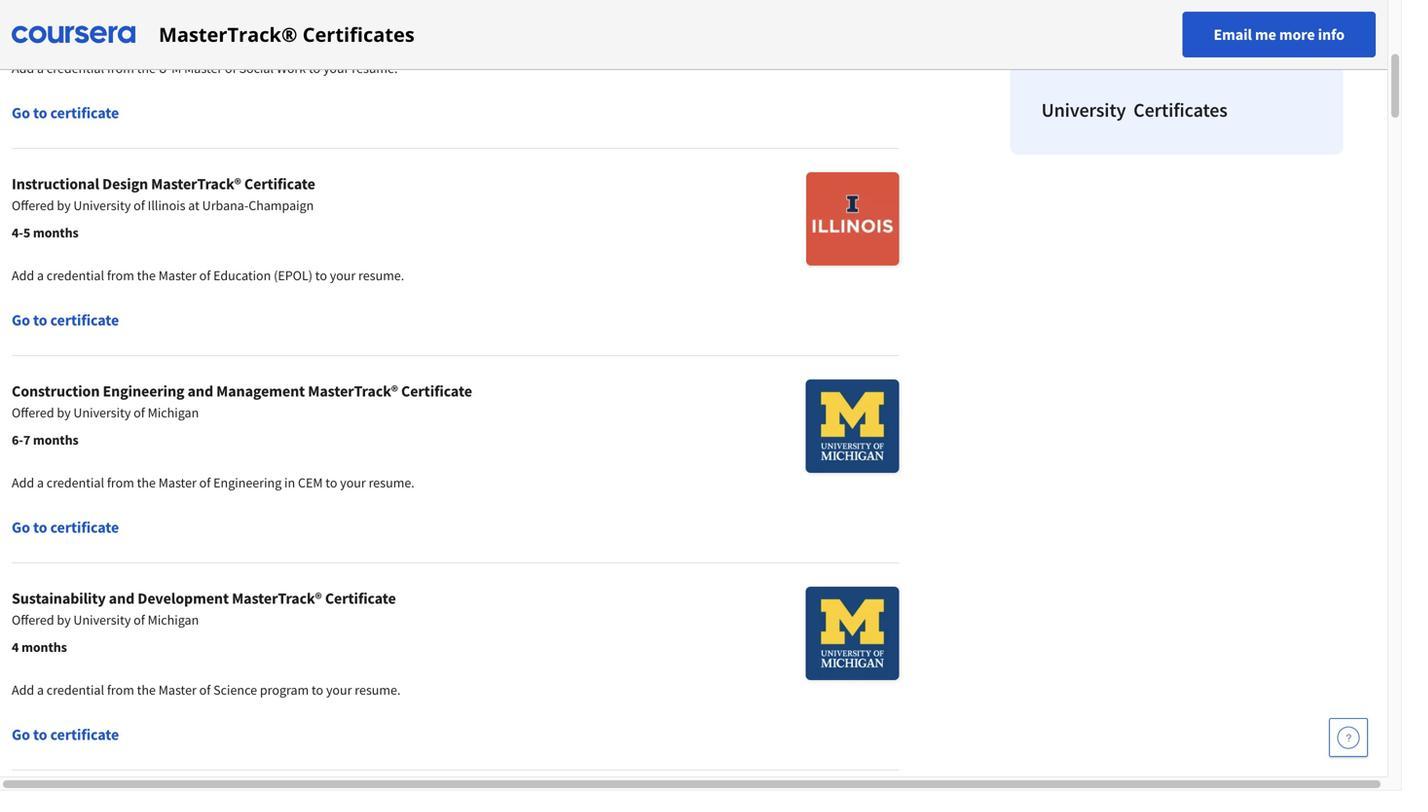 Task type: describe. For each thing, give the bounding box(es) containing it.
mastertrack® up add a credential from the u-m master of social work to your resume.
[[159, 21, 298, 48]]

mastertrack® certificates
[[159, 21, 415, 48]]

add for instructional design mastertrack® certificate
[[12, 267, 34, 284]]

champaign
[[249, 197, 314, 214]]

master for mastertrack®
[[158, 267, 197, 284]]

mastertrack® inside instructional design mastertrack® certificate offered by university of illinois at urbana-champaign 4-5 months
[[151, 174, 241, 194]]

certificate for instructional
[[50, 311, 119, 330]]

of inside instructional design mastertrack® certificate offered by university of illinois at urbana-champaign 4-5 months
[[134, 197, 145, 214]]

from for design
[[107, 267, 134, 284]]

add a credential from the master of engineering in cem to your resume.
[[12, 474, 415, 492]]

the for engineering
[[137, 474, 156, 492]]

sustainability and development mastertrack® certificate offered by university of michigan 4 months
[[12, 589, 396, 656]]

university  certificates
[[1041, 98, 1228, 122]]

offered inside sustainability and development mastertrack® certificate offered by university of michigan 4 months
[[12, 612, 54, 629]]

in
[[284, 474, 295, 492]]

go to certificate for sustainability
[[12, 725, 119, 745]]

the for and
[[137, 682, 156, 699]]

your down the 'certificates'
[[323, 59, 349, 77]]

go to certificate for instructional
[[12, 311, 119, 330]]

development
[[138, 589, 229, 609]]

your right cem on the left of the page
[[340, 474, 366, 492]]

management
[[216, 382, 305, 401]]

1 a from the top
[[37, 59, 44, 77]]

michigan inside sustainability and development mastertrack® certificate offered by university of michigan 4 months
[[148, 612, 199, 629]]

the for design
[[137, 267, 156, 284]]

info
[[1318, 25, 1345, 44]]

(epol)
[[274, 267, 313, 284]]

construction
[[12, 382, 100, 401]]

michigan inside construction engineering and management mastertrack® certificate offered by university of michigan 6-7 months
[[148, 404, 199, 422]]

certificate inside construction engineering and management mastertrack® certificate offered by university of michigan 6-7 months
[[401, 382, 472, 401]]

university inside instructional design mastertrack® certificate offered by university of illinois at urbana-champaign 4-5 months
[[73, 197, 131, 214]]

u-
[[158, 59, 171, 77]]

mastertrack® inside construction engineering and management mastertrack® certificate offered by university of michigan 6-7 months
[[308, 382, 398, 401]]

by inside instructional design mastertrack® certificate offered by university of illinois at urbana-champaign 4-5 months
[[57, 197, 71, 214]]

urbana-
[[202, 197, 249, 214]]

go for sustainability and development mastertrack® certificate
[[12, 725, 30, 745]]

7
[[23, 431, 30, 449]]

engineering inside construction engineering and management mastertrack® certificate offered by university of michigan 6-7 months
[[103, 382, 184, 401]]

master for development
[[158, 682, 197, 699]]

months inside construction engineering and management mastertrack® certificate offered by university of michigan 6-7 months
[[33, 431, 78, 449]]

master for and
[[158, 474, 197, 492]]

of inside construction engineering and management mastertrack® certificate offered by university of michigan 6-7 months
[[134, 404, 145, 422]]

4 inside sustainability and development mastertrack® certificate offered by university of michigan 4 months
[[12, 639, 19, 656]]

university of illinois at urbana-champaign image
[[806, 172, 899, 266]]

email me more info button
[[1183, 12, 1376, 57]]

by inside sustainability and development mastertrack® certificate offered by university of michigan 4 months
[[57, 612, 71, 629]]

instructional design mastertrack® certificate offered by university of illinois at urbana-champaign 4-5 months
[[12, 174, 315, 241]]

go to certificate for construction
[[12, 518, 119, 537]]

university inside sustainability and development mastertrack® certificate offered by university of michigan 4 months
[[73, 612, 131, 629]]

certificate for construction
[[50, 518, 119, 537]]

credential for construction
[[47, 474, 104, 492]]

certificates
[[303, 21, 415, 48]]

1 go to certificate from the top
[[12, 103, 119, 123]]

your right (epol)
[[330, 267, 356, 284]]

offered inside construction engineering and management mastertrack® certificate offered by university of michigan 6-7 months
[[12, 404, 54, 422]]

add a credential from the u-m master of social work to your resume.
[[12, 59, 398, 77]]

add for sustainability and development mastertrack® certificate
[[12, 682, 34, 699]]

resume. down the 'certificates'
[[352, 59, 398, 77]]

credential for sustainability
[[47, 682, 104, 699]]

construction engineering and management mastertrack® certificate offered by university of michigan 6-7 months
[[12, 382, 472, 449]]

sustainability
[[12, 589, 106, 609]]

social
[[239, 59, 274, 77]]

months inside instructional design mastertrack® certificate offered by university of illinois at urbana-champaign 4-5 months
[[33, 224, 78, 241]]

illinois
[[148, 197, 185, 214]]



Task type: vqa. For each thing, say whether or not it's contained in the screenshot.
'R'
no



Task type: locate. For each thing, give the bounding box(es) containing it.
offered up 7
[[12, 404, 54, 422]]

mastertrack® up at
[[151, 174, 241, 194]]

1 offered from the top
[[12, 197, 54, 214]]

2 michigan from the top
[[148, 612, 199, 629]]

university
[[1041, 98, 1126, 122], [73, 197, 131, 214], [73, 404, 131, 422], [73, 612, 131, 629]]

help center image
[[1337, 726, 1360, 750]]

1 by from the top
[[57, 197, 71, 214]]

4
[[12, 17, 19, 34], [12, 639, 19, 656]]

0 vertical spatial university of michigan image
[[806, 380, 899, 473]]

1 go from the top
[[12, 103, 30, 123]]

credential down construction
[[47, 474, 104, 492]]

0 vertical spatial michigan
[[148, 404, 199, 422]]

and left management
[[188, 382, 213, 401]]

4 credential from the top
[[47, 682, 104, 699]]

go to certificate
[[12, 103, 119, 123], [12, 311, 119, 330], [12, 518, 119, 537], [12, 725, 119, 745]]

2 from from the top
[[107, 267, 134, 284]]

resume. right program at the left
[[355, 682, 401, 699]]

1 vertical spatial and
[[109, 589, 135, 609]]

from for engineering
[[107, 474, 134, 492]]

resume. right (epol)
[[358, 267, 404, 284]]

resume. right cem on the left of the page
[[369, 474, 415, 492]]

2 vertical spatial certificate
[[325, 589, 396, 609]]

mastertrack® inside sustainability and development mastertrack® certificate offered by university of michigan 4 months
[[232, 589, 322, 609]]

4-
[[12, 224, 23, 241]]

2 go to certificate from the top
[[12, 311, 119, 330]]

2 the from the top
[[137, 267, 156, 284]]

mastertrack®
[[159, 21, 298, 48], [151, 174, 241, 194], [308, 382, 398, 401], [232, 589, 322, 609]]

of inside sustainability and development mastertrack® certificate offered by university of michigan 4 months
[[134, 612, 145, 629]]

1 vertical spatial engineering
[[213, 474, 282, 492]]

engineering left in
[[213, 474, 282, 492]]

a for sustainability
[[37, 682, 44, 699]]

university inside construction engineering and management mastertrack® certificate offered by university of michigan 6-7 months
[[73, 404, 131, 422]]

mastertrack® right management
[[308, 382, 398, 401]]

3 go to certificate from the top
[[12, 518, 119, 537]]

design
[[102, 174, 148, 194]]

resume.
[[352, 59, 398, 77], [358, 267, 404, 284], [369, 474, 415, 492], [355, 682, 401, 699]]

coursera image
[[12, 19, 135, 50]]

0 vertical spatial certificate
[[244, 174, 315, 194]]

university of michigan image for construction engineering and management mastertrack® certificate
[[806, 380, 899, 473]]

certificate inside sustainability and development mastertrack® certificate offered by university of michigan 4 months
[[325, 589, 396, 609]]

0 horizontal spatial engineering
[[103, 382, 184, 401]]

4 go from the top
[[12, 725, 30, 745]]

2 offered from the top
[[12, 404, 54, 422]]

2 go from the top
[[12, 311, 30, 330]]

3 offered from the top
[[12, 612, 54, 629]]

4 add from the top
[[12, 682, 34, 699]]

university of michigan image for sustainability and development mastertrack® certificate
[[806, 587, 899, 681]]

the
[[137, 59, 156, 77], [137, 267, 156, 284], [137, 474, 156, 492], [137, 682, 156, 699]]

go for instructional design mastertrack® certificate
[[12, 311, 30, 330]]

1 vertical spatial offered
[[12, 404, 54, 422]]

1 the from the top
[[137, 59, 156, 77]]

0 vertical spatial 4
[[12, 17, 19, 34]]

4 go to certificate from the top
[[12, 725, 119, 745]]

1 vertical spatial university of michigan image
[[806, 587, 899, 681]]

by
[[57, 197, 71, 214], [57, 404, 71, 422], [57, 612, 71, 629]]

1 credential from the top
[[47, 59, 104, 77]]

5
[[23, 224, 30, 241]]

by inside construction engineering and management mastertrack® certificate offered by university of michigan 6-7 months
[[57, 404, 71, 422]]

your right program at the left
[[326, 682, 352, 699]]

offered
[[12, 197, 54, 214], [12, 404, 54, 422], [12, 612, 54, 629]]

3 the from the top
[[137, 474, 156, 492]]

0 vertical spatial engineering
[[103, 382, 184, 401]]

1 vertical spatial certificate
[[401, 382, 472, 401]]

by down instructional
[[57, 197, 71, 214]]

credential down coursera image
[[47, 59, 104, 77]]

3 a from the top
[[37, 474, 44, 492]]

0 horizontal spatial and
[[109, 589, 135, 609]]

offered down sustainability on the left of page
[[12, 612, 54, 629]]

credential for instructional
[[47, 267, 104, 284]]

engineering
[[103, 382, 184, 401], [213, 474, 282, 492]]

months
[[21, 17, 67, 34], [33, 224, 78, 241], [33, 431, 78, 449], [21, 639, 67, 656]]

add a credential from the master of science program to your resume.
[[12, 682, 401, 699]]

2 credential from the top
[[47, 267, 104, 284]]

1 add from the top
[[12, 59, 34, 77]]

certificate
[[244, 174, 315, 194], [401, 382, 472, 401], [325, 589, 396, 609]]

your
[[323, 59, 349, 77], [330, 267, 356, 284], [340, 474, 366, 492], [326, 682, 352, 699]]

email me more info
[[1214, 25, 1345, 44]]

certificate
[[50, 103, 119, 123], [50, 311, 119, 330], [50, 518, 119, 537], [50, 725, 119, 745]]

credential down instructional
[[47, 267, 104, 284]]

1 michigan from the top
[[148, 404, 199, 422]]

2 university of michigan image from the top
[[806, 587, 899, 681]]

mastertrack® up program at the left
[[232, 589, 322, 609]]

6-
[[12, 431, 23, 449]]

0 vertical spatial by
[[57, 197, 71, 214]]

3 credential from the top
[[47, 474, 104, 492]]

certificate for sustainability
[[50, 725, 119, 745]]

at
[[188, 197, 199, 214]]

2 4 from the top
[[12, 639, 19, 656]]

4 from from the top
[[107, 682, 134, 699]]

science
[[213, 682, 257, 699]]

4 certificate from the top
[[50, 725, 119, 745]]

3 by from the top
[[57, 612, 71, 629]]

a
[[37, 59, 44, 77], [37, 267, 44, 284], [37, 474, 44, 492], [37, 682, 44, 699]]

master
[[184, 59, 222, 77], [158, 267, 197, 284], [158, 474, 197, 492], [158, 682, 197, 699]]

3 certificate from the top
[[50, 518, 119, 537]]

1 horizontal spatial certificate
[[325, 589, 396, 609]]

education
[[213, 267, 271, 284]]

university of michigan image
[[806, 380, 899, 473], [806, 587, 899, 681]]

1 vertical spatial by
[[57, 404, 71, 422]]

master left science
[[158, 682, 197, 699]]

0 horizontal spatial certificate
[[244, 174, 315, 194]]

program
[[260, 682, 309, 699]]

1 vertical spatial 4
[[12, 639, 19, 656]]

a down instructional
[[37, 267, 44, 284]]

university  certificates link
[[1010, 65, 1343, 155]]

certificate inside instructional design mastertrack® certificate offered by university of illinois at urbana-champaign 4-5 months
[[244, 174, 315, 194]]

2 by from the top
[[57, 404, 71, 422]]

1 certificate from the top
[[50, 103, 119, 123]]

0 vertical spatial offered
[[12, 197, 54, 214]]

instructional
[[12, 174, 99, 194]]

1 university of michigan image from the top
[[806, 380, 899, 473]]

m
[[171, 59, 181, 77]]

go
[[12, 103, 30, 123], [12, 311, 30, 330], [12, 518, 30, 537], [12, 725, 30, 745]]

and left development at the bottom left of page
[[109, 589, 135, 609]]

a for construction
[[37, 474, 44, 492]]

4 a from the top
[[37, 682, 44, 699]]

a down construction
[[37, 474, 44, 492]]

months inside sustainability and development mastertrack® certificate offered by university of michigan 4 months
[[21, 639, 67, 656]]

4 months
[[12, 17, 67, 34]]

2 certificate from the top
[[50, 311, 119, 330]]

add
[[12, 59, 34, 77], [12, 267, 34, 284], [12, 474, 34, 492], [12, 682, 34, 699]]

by down sustainability on the left of page
[[57, 612, 71, 629]]

1 horizontal spatial engineering
[[213, 474, 282, 492]]

a down sustainability on the left of page
[[37, 682, 44, 699]]

credential down sustainability on the left of page
[[47, 682, 104, 699]]

2 add from the top
[[12, 267, 34, 284]]

2 vertical spatial offered
[[12, 612, 54, 629]]

add a credential from the master of education (epol) to your resume.
[[12, 267, 404, 284]]

michigan up add a credential from the master of engineering in cem to your resume.
[[148, 404, 199, 422]]

a down 4 months
[[37, 59, 44, 77]]

3 go from the top
[[12, 518, 30, 537]]

university  certificates list
[[1003, 0, 1351, 163]]

from
[[107, 59, 134, 77], [107, 267, 134, 284], [107, 474, 134, 492], [107, 682, 134, 699]]

credential
[[47, 59, 104, 77], [47, 267, 104, 284], [47, 474, 104, 492], [47, 682, 104, 699]]

go for construction engineering and management mastertrack® certificate
[[12, 518, 30, 537]]

3 from from the top
[[107, 474, 134, 492]]

2 vertical spatial by
[[57, 612, 71, 629]]

me
[[1255, 25, 1276, 44]]

michigan down development at the bottom left of page
[[148, 612, 199, 629]]

a for instructional
[[37, 267, 44, 284]]

and inside sustainability and development mastertrack® certificate offered by university of michigan 4 months
[[109, 589, 135, 609]]

master right m
[[184, 59, 222, 77]]

michigan
[[148, 404, 199, 422], [148, 612, 199, 629]]

add for construction engineering and management mastertrack® certificate
[[12, 474, 34, 492]]

1 4 from the top
[[12, 17, 19, 34]]

and inside construction engineering and management mastertrack® certificate offered by university of michigan 6-7 months
[[188, 382, 213, 401]]

0 vertical spatial and
[[188, 382, 213, 401]]

to
[[309, 59, 321, 77], [33, 103, 47, 123], [315, 267, 327, 284], [33, 311, 47, 330], [326, 474, 337, 492], [33, 518, 47, 537], [312, 682, 323, 699], [33, 725, 47, 745]]

1 from from the top
[[107, 59, 134, 77]]

master left education
[[158, 267, 197, 284]]

2 horizontal spatial certificate
[[401, 382, 472, 401]]

email
[[1214, 25, 1252, 44]]

offered inside instructional design mastertrack® certificate offered by university of illinois at urbana-champaign 4-5 months
[[12, 197, 54, 214]]

cem
[[298, 474, 323, 492]]

by down construction
[[57, 404, 71, 422]]

1 vertical spatial michigan
[[148, 612, 199, 629]]

work
[[276, 59, 306, 77]]

4 the from the top
[[137, 682, 156, 699]]

1 horizontal spatial and
[[188, 382, 213, 401]]

master down construction engineering and management mastertrack® certificate offered by university of michigan 6-7 months
[[158, 474, 197, 492]]

more
[[1279, 25, 1315, 44]]

engineering right construction
[[103, 382, 184, 401]]

2 a from the top
[[37, 267, 44, 284]]

from for and
[[107, 682, 134, 699]]

and
[[188, 382, 213, 401], [109, 589, 135, 609]]

university inside university  certificates link
[[1041, 98, 1126, 122]]

of
[[225, 59, 236, 77], [134, 197, 145, 214], [199, 267, 211, 284], [134, 404, 145, 422], [199, 474, 211, 492], [134, 612, 145, 629], [199, 682, 211, 699]]

offered up 5 at the top of page
[[12, 197, 54, 214]]

3 add from the top
[[12, 474, 34, 492]]



